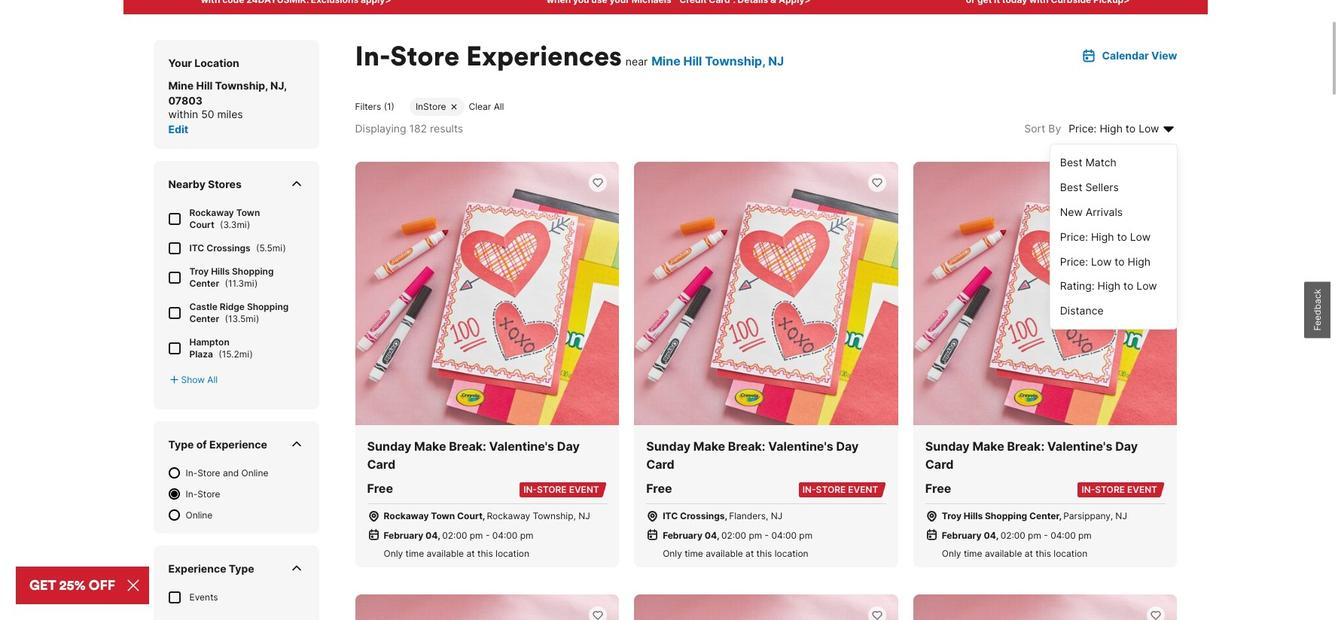 Task type: vqa. For each thing, say whether or not it's contained in the screenshot.


Task type: locate. For each thing, give the bounding box(es) containing it.
sunday make break: valentine's day card
[[367, 439, 580, 472], [646, 439, 859, 472], [925, 439, 1138, 472]]

1 horizontal spatial in-
[[803, 484, 816, 496]]

2 horizontal spatial card
[[925, 457, 954, 472]]

store
[[390, 38, 459, 73], [197, 467, 220, 479], [197, 489, 220, 500]]

3 free from the left
[[925, 481, 951, 497]]

break: up flanders
[[728, 439, 765, 454]]

all right show
[[207, 374, 218, 385]]

2 04:00 from the left
[[771, 530, 797, 542]]

1 vertical spatial online
[[186, 510, 213, 521]]

(
[[220, 219, 223, 230], [256, 242, 259, 254], [225, 278, 228, 289], [225, 313, 228, 324], [219, 348, 222, 360]]

04:00 down itc crossings , flanders , nj
[[771, 530, 797, 542]]

free for troy
[[925, 481, 951, 497]]

0 horizontal spatial 04
[[426, 530, 438, 542]]

3 only time available at this location from the left
[[942, 548, 1088, 560]]

0 vertical spatial township
[[705, 53, 762, 68]]

only
[[384, 548, 403, 560], [663, 548, 682, 560], [942, 548, 961, 560]]

3 this from the left
[[1036, 548, 1051, 560]]

0 horizontal spatial valentine's
[[489, 439, 554, 454]]

2 price: from the top
[[1060, 255, 1088, 268]]

2 02:00 from the left
[[721, 530, 746, 542]]

tabler image
[[289, 176, 304, 191], [168, 374, 180, 386], [289, 437, 304, 452], [289, 561, 304, 576]]

your
[[168, 56, 192, 69]]

1 vertical spatial township
[[533, 511, 573, 522]]

available down troy hills shopping center , parsippany , nj
[[985, 548, 1022, 560]]

2 february 04 , 02:00 pm - 04:00 pm from the left
[[663, 530, 813, 542]]

available down "rockaway town court , rockaway township , nj"
[[427, 548, 464, 560]]

3 day from the left
[[1115, 439, 1138, 454]]

1 vertical spatial hill
[[196, 79, 213, 92]]

- for flanders
[[765, 530, 769, 542]]

mine
[[652, 53, 681, 68], [168, 79, 194, 92]]

2 horizontal spatial day
[[1115, 439, 1138, 454]]

all for show all
[[207, 374, 218, 385]]

menu
[[1050, 144, 1178, 330]]

low down price: low to high button on the right top of page
[[1137, 280, 1157, 292]]

1 at from the left
[[466, 548, 475, 560]]

1 horizontal spatial crossings
[[680, 511, 725, 522]]

3 in-store event from the left
[[1082, 484, 1157, 496]]

1 horizontal spatial sunday make break: valentine's day card
[[646, 439, 859, 472]]

at
[[466, 548, 475, 560], [746, 548, 754, 560], [1025, 548, 1033, 560]]

1 heart image from the left
[[871, 610, 883, 620]]

0 vertical spatial low
[[1130, 230, 1151, 243]]

heart image
[[871, 610, 883, 620], [1150, 610, 1162, 620]]

2 horizontal spatial at
[[1025, 548, 1033, 560]]

event for itc crossings , flanders , nj
[[848, 484, 878, 496]]

in- down in-store and online
[[186, 489, 197, 500]]

2 at from the left
[[746, 548, 754, 560]]

day for nj
[[836, 439, 859, 454]]

1 horizontal spatial township
[[705, 53, 762, 68]]

high down price: high to low button
[[1128, 255, 1151, 268]]

2 make from the left
[[693, 439, 725, 454]]

sunday make break: valentine's day card up "rockaway town court , rockaway township , nj"
[[367, 439, 580, 472]]

1 location from the left
[[496, 548, 529, 560]]

free for rockaway
[[367, 481, 393, 497]]

center for ( 13.5 mi)
[[189, 313, 219, 324]]

hampton plaza
[[189, 336, 229, 360]]

50
[[201, 107, 214, 120]]

1 vertical spatial troy
[[942, 511, 962, 522]]

best up new
[[1060, 181, 1082, 194]]

1 february from the left
[[384, 530, 423, 542]]

edit
[[168, 123, 188, 135]]

show all
[[181, 374, 218, 385]]

town
[[236, 207, 260, 218], [431, 511, 455, 522]]

2 - from the left
[[765, 530, 769, 542]]

2 horizontal spatial this
[[1036, 548, 1051, 560]]

2 heart image from the left
[[1150, 610, 1162, 620]]

view
[[1151, 49, 1177, 62]]

crossings for ,
[[680, 511, 725, 522]]

2 best from the top
[[1060, 181, 1082, 194]]

5 pm from the left
[[1028, 530, 1041, 542]]

town inside rockaway town court
[[236, 207, 260, 218]]

2 free from the left
[[646, 481, 672, 497]]

1 store from the left
[[537, 484, 567, 496]]

in- for and
[[186, 467, 197, 479]]

mine right the near
[[652, 53, 681, 68]]

valentine's
[[489, 439, 554, 454], [768, 439, 833, 454], [1047, 439, 1113, 454]]

2 horizontal spatial make
[[972, 439, 1004, 454]]

0 horizontal spatial court
[[189, 219, 214, 230]]

4 pm from the left
[[799, 530, 813, 542]]

hill right the near
[[683, 53, 702, 68]]

0 horizontal spatial in-store event
[[523, 484, 599, 496]]

2 day from the left
[[836, 439, 859, 454]]

option group containing in-store and online
[[168, 467, 304, 522]]

1 04:00 from the left
[[492, 530, 518, 542]]

3 at from the left
[[1025, 548, 1033, 560]]

break: up troy hills shopping center , parsippany , nj
[[1007, 439, 1045, 454]]

near
[[626, 55, 648, 68]]

1 price: from the top
[[1060, 230, 1088, 243]]

2 pm from the left
[[520, 530, 533, 542]]

1 card from the left
[[367, 457, 395, 472]]

store for experiences
[[390, 38, 459, 73]]

1 horizontal spatial card
[[646, 457, 675, 472]]

displaying
[[355, 122, 406, 135]]

township inside in-store experiences near mine hill township , nj
[[705, 53, 762, 68]]

0 horizontal spatial online
[[186, 510, 213, 521]]

0 vertical spatial to
[[1117, 230, 1127, 243]]

( up ridge in the left of the page
[[225, 278, 228, 289]]

only time available at this location
[[384, 548, 529, 560], [663, 548, 808, 560], [942, 548, 1088, 560]]

available for court
[[427, 548, 464, 560]]

in- up filters (1)
[[355, 38, 390, 73]]

2 february from the left
[[663, 530, 703, 542]]

0 vertical spatial center
[[189, 278, 219, 289]]

3 sunday from the left
[[925, 439, 970, 454]]

sunday make break: valentine's day card up flanders
[[646, 439, 859, 472]]

1 vertical spatial high
[[1128, 255, 1151, 268]]

to
[[1117, 230, 1127, 243], [1115, 255, 1125, 268], [1124, 280, 1134, 292]]

04:00 down "rockaway town court , rockaway township , nj"
[[492, 530, 518, 542]]

1 horizontal spatial 04:00
[[771, 530, 797, 542]]

0 vertical spatial hill
[[683, 53, 702, 68]]

3 valentine's from the left
[[1047, 439, 1113, 454]]

3 in- from the left
[[1082, 484, 1095, 496]]

hills inside the troy hills shopping center
[[211, 266, 230, 277]]

1 horizontal spatial sunday
[[646, 439, 691, 454]]

3 pm from the left
[[749, 530, 762, 542]]

february
[[384, 530, 423, 542], [663, 530, 703, 542], [942, 530, 982, 542]]

0 horizontal spatial this
[[477, 548, 493, 560]]

1 time from the left
[[406, 548, 424, 560]]

only time available at this location down troy hills shopping center , parsippany , nj
[[942, 548, 1088, 560]]

only time available at this location for shopping
[[942, 548, 1088, 560]]

free for itc
[[646, 481, 672, 497]]

at down troy hills shopping center , parsippany , nj
[[1025, 548, 1033, 560]]

best for best match
[[1060, 156, 1082, 169]]

mi) for hampton plaza
[[239, 348, 253, 360]]

02:00 down itc crossings , flanders , nj
[[721, 530, 746, 542]]

store for parsippany
[[1095, 484, 1125, 496]]

low
[[1130, 230, 1151, 243], [1091, 255, 1112, 268], [1137, 280, 1157, 292]]

february 04 , 02:00 pm - 04:00 pm down flanders
[[663, 530, 813, 542]]

1 horizontal spatial mine
[[652, 53, 681, 68]]

1 only time available at this location from the left
[[384, 548, 529, 560]]

0 horizontal spatial store
[[537, 484, 567, 496]]

to for price: high to low
[[1117, 230, 1127, 243]]

04:00 for flanders
[[771, 530, 797, 542]]

0 horizontal spatial in-
[[523, 484, 537, 496]]

1 vertical spatial best
[[1060, 181, 1082, 194]]

crossings
[[207, 242, 250, 254], [680, 511, 725, 522]]

high down price: low to high button on the right top of page
[[1098, 280, 1121, 292]]

1 free from the left
[[367, 481, 393, 497]]

0 vertical spatial shopping
[[232, 266, 274, 277]]

1 horizontal spatial court
[[457, 511, 483, 522]]

02:00 down "rockaway town court , rockaway township , nj"
[[442, 530, 467, 542]]

0 horizontal spatial heart image
[[871, 610, 883, 620]]

in- for township
[[523, 484, 537, 496]]

to down new arrivals button
[[1117, 230, 1127, 243]]

by
[[1048, 122, 1061, 135]]

store
[[537, 484, 567, 496], [816, 484, 846, 496], [1095, 484, 1125, 496]]

price: down new
[[1060, 230, 1088, 243]]

2 horizontal spatial event
[[1127, 484, 1157, 496]]

crossings down 3.3
[[207, 242, 250, 254]]

1 horizontal spatial only
[[663, 548, 682, 560]]

mine up 07803
[[168, 79, 194, 92]]

plaza
[[189, 348, 213, 360]]

only time available at this location for ,
[[663, 548, 808, 560]]

store down in-store and online
[[197, 489, 220, 500]]

2 valentine's from the left
[[768, 439, 833, 454]]

itc for itc crossings ( 5.5 mi)
[[189, 242, 204, 254]]

07803
[[168, 94, 203, 107]]

1 horizontal spatial available
[[706, 548, 743, 560]]

2 event from the left
[[848, 484, 878, 496]]

town for rockaway town court
[[236, 207, 260, 218]]

store up the "instore"
[[390, 38, 459, 73]]

at down "rockaway town court , rockaway township , nj"
[[466, 548, 475, 560]]

2 horizontal spatial in-store event
[[1082, 484, 1157, 496]]

1 vertical spatial to
[[1115, 255, 1125, 268]]

experience up events
[[168, 562, 226, 575]]

low down new arrivals button
[[1130, 230, 1151, 243]]

04
[[426, 530, 438, 542], [705, 530, 717, 542], [984, 530, 996, 542]]

2 horizontal spatial in-
[[1082, 484, 1095, 496]]

1 break: from the left
[[449, 439, 486, 454]]

flanders
[[729, 511, 766, 522]]

02:00 for ,
[[721, 530, 746, 542]]

- down "rockaway town court , rockaway township , nj"
[[486, 530, 490, 542]]

1 horizontal spatial online
[[241, 467, 268, 479]]

pm
[[470, 530, 483, 542], [520, 530, 533, 542], [749, 530, 762, 542], [799, 530, 813, 542], [1028, 530, 1041, 542], [1078, 530, 1092, 542]]

3 only from the left
[[942, 548, 961, 560]]

day for township
[[557, 439, 580, 454]]

available
[[427, 548, 464, 560], [706, 548, 743, 560], [985, 548, 1022, 560]]

- for center
[[1044, 530, 1048, 542]]

1 only from the left
[[384, 548, 403, 560]]

best
[[1060, 156, 1082, 169], [1060, 181, 1082, 194]]

( 15.2 mi)
[[216, 348, 253, 360]]

all right clear
[[494, 101, 504, 112]]

, inside , 07803
[[284, 79, 287, 92]]

february for troy
[[942, 530, 982, 542]]

sunday
[[367, 439, 411, 454], [646, 439, 691, 454], [925, 439, 970, 454]]

1 make from the left
[[414, 439, 446, 454]]

this down flanders
[[756, 548, 772, 560]]

sunday make break: valentine's day card up troy hills shopping center , parsippany , nj
[[925, 439, 1138, 472]]

rockaway town court , rockaway township , nj
[[384, 511, 590, 522]]

break: for court
[[449, 439, 486, 454]]

0 horizontal spatial only time available at this location
[[384, 548, 529, 560]]

event
[[569, 484, 599, 496], [848, 484, 878, 496], [1127, 484, 1157, 496]]

troy hills shopping center , parsippany , nj
[[942, 511, 1127, 522]]

center inside castle ridge shopping center
[[189, 313, 219, 324]]

1 in- from the left
[[523, 484, 537, 496]]

1 horizontal spatial in-store event
[[803, 484, 878, 496]]

this down troy hills shopping center , parsippany , nj
[[1036, 548, 1051, 560]]

1 event from the left
[[569, 484, 599, 496]]

february for itc
[[663, 530, 703, 542]]

( 13.5 mi)
[[222, 313, 259, 324]]

2 vertical spatial to
[[1124, 280, 1134, 292]]

1 valentine's from the left
[[489, 439, 554, 454]]

1 horizontal spatial 04
[[705, 530, 717, 542]]

low for price: high to low
[[1130, 230, 1151, 243]]

3 card from the left
[[925, 457, 954, 472]]

only for itc
[[663, 548, 682, 560]]

option group
[[168, 467, 304, 522]]

3 02:00 from the left
[[1001, 530, 1025, 542]]

best sellers
[[1060, 181, 1119, 194]]

0 horizontal spatial type
[[168, 438, 194, 451]]

available down itc crossings , flanders , nj
[[706, 548, 743, 560]]

2 store from the left
[[816, 484, 846, 496]]

04 down "rockaway town court , rockaway township , nj"
[[426, 530, 438, 542]]

mi)
[[237, 219, 250, 230], [272, 242, 286, 254], [244, 278, 258, 289], [246, 313, 259, 324], [239, 348, 253, 360]]

price: up rating:
[[1060, 255, 1088, 268]]

center for ( 11.3 mi)
[[189, 278, 219, 289]]

in-store event for nj
[[803, 484, 878, 496]]

price: for price: high to low
[[1060, 230, 1088, 243]]

best left match
[[1060, 156, 1082, 169]]

( down hampton
[[219, 348, 222, 360]]

2 card from the left
[[646, 457, 675, 472]]

online down the in-store
[[186, 510, 213, 521]]

1 in-store event from the left
[[523, 484, 599, 496]]

( up itc crossings ( 5.5 mi)
[[220, 219, 223, 230]]

2 time from the left
[[685, 548, 703, 560]]

high
[[1091, 230, 1114, 243], [1128, 255, 1151, 268], [1098, 280, 1121, 292]]

time for town
[[406, 548, 424, 560]]

3 sunday make break: valentine's day card from the left
[[925, 439, 1138, 472]]

( for plaza
[[219, 348, 222, 360]]

experience type
[[168, 562, 254, 575]]

hill inside in-store experiences near mine hill township , nj
[[683, 53, 702, 68]]

make for crossings
[[693, 439, 725, 454]]

rockaway town court
[[189, 207, 260, 230]]

sunday make break: valentine's day card for ,
[[367, 439, 580, 472]]

2 location from the left
[[775, 548, 808, 560]]

high down arrivals
[[1091, 230, 1114, 243]]

1 horizontal spatial 02:00
[[721, 530, 746, 542]]

make
[[414, 439, 446, 454], [693, 439, 725, 454], [972, 439, 1004, 454]]

all
[[494, 101, 504, 112], [207, 374, 218, 385]]

2 horizontal spatial 02:00
[[1001, 530, 1025, 542]]

hills for troy hills shopping center , parsippany , nj
[[964, 511, 983, 522]]

1 04 from the left
[[426, 530, 438, 542]]

3 event from the left
[[1127, 484, 1157, 496]]

menu containing best match
[[1050, 144, 1178, 330]]

center up castle
[[189, 278, 219, 289]]

0 horizontal spatial crossings
[[207, 242, 250, 254]]

tabler image for type of experience
[[289, 437, 304, 452]]

2 sunday make break: valentine's day card from the left
[[646, 439, 859, 472]]

in-
[[355, 38, 390, 73], [186, 467, 197, 479], [186, 489, 197, 500]]

1 sunday from the left
[[367, 439, 411, 454]]

- down troy hills shopping center , parsippany , nj
[[1044, 530, 1048, 542]]

3 store from the left
[[1095, 484, 1125, 496]]

1 vertical spatial center
[[189, 313, 219, 324]]

0 vertical spatial high
[[1091, 230, 1114, 243]]

only time available at this location down flanders
[[663, 548, 808, 560]]

sunday for rockaway town court , rockaway township , nj
[[367, 439, 411, 454]]

02:00 down troy hills shopping center , parsippany , nj
[[1001, 530, 1025, 542]]

in-
[[523, 484, 537, 496], [803, 484, 816, 496], [1082, 484, 1095, 496]]

0 horizontal spatial event
[[569, 484, 599, 496]]

2 vertical spatial high
[[1098, 280, 1121, 292]]

1 sunday make break: valentine's day card from the left
[[367, 439, 580, 472]]

to down price: low to high button on the right top of page
[[1124, 280, 1134, 292]]

experience
[[209, 438, 267, 451], [168, 562, 226, 575]]

troy
[[189, 266, 209, 277], [942, 511, 962, 522]]

1 horizontal spatial valentine's
[[768, 439, 833, 454]]

sunday for itc crossings , flanders , nj
[[646, 439, 691, 454]]

0 horizontal spatial sunday
[[367, 439, 411, 454]]

price: for price: low to high
[[1060, 255, 1088, 268]]

shopping inside the troy hills shopping center
[[232, 266, 274, 277]]

in-store event for township
[[523, 484, 599, 496]]

0 vertical spatial experience
[[209, 438, 267, 451]]

2 horizontal spatial february 04 , 02:00 pm - 04:00 pm
[[942, 530, 1092, 542]]

0 horizontal spatial itc
[[189, 242, 204, 254]]

2 available from the left
[[706, 548, 743, 560]]

2 horizontal spatial 04:00
[[1051, 530, 1076, 542]]

1 this from the left
[[477, 548, 493, 560]]

sunday for troy hills shopping center , parsippany , nj
[[925, 439, 970, 454]]

0 horizontal spatial time
[[406, 548, 424, 560]]

3 04:00 from the left
[[1051, 530, 1076, 542]]

this for flanders
[[756, 548, 772, 560]]

in-store and online
[[186, 467, 268, 479]]

0 vertical spatial mine
[[652, 53, 681, 68]]

0 vertical spatial court
[[189, 219, 214, 230]]

1 02:00 from the left
[[442, 530, 467, 542]]

3 - from the left
[[1044, 530, 1048, 542]]

,
[[762, 53, 765, 68], [284, 79, 287, 92], [483, 511, 485, 522], [573, 511, 576, 522], [725, 511, 728, 522], [766, 511, 768, 522], [1059, 511, 1062, 522], [1110, 511, 1113, 522], [438, 530, 440, 542], [717, 530, 719, 542], [996, 530, 998, 542]]

this for ,
[[477, 548, 493, 560]]

of
[[196, 438, 207, 451]]

2 horizontal spatial -
[[1044, 530, 1048, 542]]

1 day from the left
[[557, 439, 580, 454]]

location
[[496, 548, 529, 560], [775, 548, 808, 560], [1054, 548, 1088, 560]]

3 time from the left
[[964, 548, 982, 560]]

02:00
[[442, 530, 467, 542], [721, 530, 746, 542], [1001, 530, 1025, 542]]

1 horizontal spatial event
[[848, 484, 878, 496]]

in- up the in-store
[[186, 467, 197, 479]]

center left parsippany
[[1029, 511, 1059, 522]]

available for shopping
[[985, 548, 1022, 560]]

troy hills shopping center
[[189, 266, 274, 289]]

2 in-store event from the left
[[803, 484, 878, 496]]

1 horizontal spatial rockaway
[[384, 511, 429, 522]]

1 horizontal spatial at
[[746, 548, 754, 560]]

04 down troy hills shopping center , parsippany , nj
[[984, 530, 996, 542]]

crossings left flanders
[[680, 511, 725, 522]]

04 for hills
[[984, 530, 996, 542]]

2 horizontal spatial break:
[[1007, 439, 1045, 454]]

0 horizontal spatial day
[[557, 439, 580, 454]]

0 vertical spatial price:
[[1060, 230, 1088, 243]]

2 only from the left
[[663, 548, 682, 560]]

0 horizontal spatial break:
[[449, 439, 486, 454]]

3 break: from the left
[[1007, 439, 1045, 454]]

online right and
[[241, 467, 268, 479]]

2 horizontal spatial available
[[985, 548, 1022, 560]]

tabler image for experience type
[[289, 561, 304, 576]]

- down flanders
[[765, 530, 769, 542]]

2 sunday from the left
[[646, 439, 691, 454]]

04 down itc crossings , flanders , nj
[[705, 530, 717, 542]]

1 horizontal spatial store
[[816, 484, 846, 496]]

rockaway inside rockaway town court
[[189, 207, 234, 218]]

0 vertical spatial store
[[390, 38, 459, 73]]

mi) for troy hills shopping center
[[244, 278, 258, 289]]

hill down your location at the top
[[196, 79, 213, 92]]

at for center
[[1025, 548, 1033, 560]]

shopping
[[232, 266, 274, 277], [247, 301, 289, 312], [985, 511, 1027, 522]]

heart image
[[592, 177, 604, 189], [871, 177, 883, 189], [592, 610, 604, 620]]

price: low to high button
[[1050, 249, 1177, 274]]

( for town
[[220, 219, 223, 230]]

low down price: high to low
[[1091, 255, 1112, 268]]

event for rockaway town court , rockaway township , nj
[[569, 484, 599, 496]]

troy inside the troy hills shopping center
[[189, 266, 209, 277]]

store up the in-store
[[197, 467, 220, 479]]

1 horizontal spatial only time available at this location
[[663, 548, 808, 560]]

1 best from the top
[[1060, 156, 1082, 169]]

township
[[705, 53, 762, 68], [533, 511, 573, 522]]

0 horizontal spatial all
[[207, 374, 218, 385]]

( down ridge in the left of the page
[[225, 313, 228, 324]]

0 horizontal spatial at
[[466, 548, 475, 560]]

day
[[557, 439, 580, 454], [836, 439, 859, 454], [1115, 439, 1138, 454]]

at down flanders
[[746, 548, 754, 560]]

nearby stores
[[168, 178, 242, 190]]

3 make from the left
[[972, 439, 1004, 454]]

0 vertical spatial crossings
[[207, 242, 250, 254]]

february 04 , 02:00 pm - 04:00 pm for shopping
[[942, 530, 1092, 542]]

6 pm from the left
[[1078, 530, 1092, 542]]

location for township
[[496, 548, 529, 560]]

1 horizontal spatial all
[[494, 101, 504, 112]]

court
[[189, 219, 214, 230], [457, 511, 483, 522]]

february 04 , 02:00 pm - 04:00 pm down troy hills shopping center , parsippany , nj
[[942, 530, 1092, 542]]

1 horizontal spatial heart image
[[1150, 610, 1162, 620]]

this down "rockaway town court , rockaway township , nj"
[[477, 548, 493, 560]]

to down price: high to low button
[[1115, 255, 1125, 268]]

0 horizontal spatial february
[[384, 530, 423, 542]]

3 04 from the left
[[984, 530, 996, 542]]

break: up "rockaway town court , rockaway township , nj"
[[449, 439, 486, 454]]

store for nj
[[816, 484, 846, 496]]

court inside rockaway town court
[[189, 219, 214, 230]]

, inside in-store experiences near mine hill township , nj
[[762, 53, 765, 68]]

1 - from the left
[[486, 530, 490, 542]]

time
[[406, 548, 424, 560], [685, 548, 703, 560], [964, 548, 982, 560]]

2 in- from the left
[[803, 484, 816, 496]]

free
[[367, 481, 393, 497], [646, 481, 672, 497], [925, 481, 951, 497]]

0 horizontal spatial make
[[414, 439, 446, 454]]

shopping inside castle ridge shopping center
[[247, 301, 289, 312]]

february 04 , 02:00 pm - 04:00 pm for court
[[384, 530, 533, 542]]

mine hill township, nj
[[168, 79, 284, 92]]

3 february 04 , 02:00 pm - 04:00 pm from the left
[[942, 530, 1092, 542]]

center inside the troy hills shopping center
[[189, 278, 219, 289]]

2 horizontal spatial valentine's
[[1047, 439, 1113, 454]]

time for hills
[[964, 548, 982, 560]]

3 available from the left
[[985, 548, 1022, 560]]

2 this from the left
[[756, 548, 772, 560]]

day for parsippany
[[1115, 439, 1138, 454]]

-
[[486, 530, 490, 542], [765, 530, 769, 542], [1044, 530, 1048, 542]]

04:00
[[492, 530, 518, 542], [771, 530, 797, 542], [1051, 530, 1076, 542]]

at for flanders
[[746, 548, 754, 560]]

1 horizontal spatial free
[[646, 481, 672, 497]]

sunday make break: valentine's day card image
[[355, 162, 619, 426], [634, 162, 898, 426], [913, 162, 1177, 426], [355, 595, 619, 620], [634, 595, 898, 620], [913, 595, 1177, 620]]

in- for experiences
[[355, 38, 390, 73]]

hills for troy hills shopping center
[[211, 266, 230, 277]]

only time available at this location down "rockaway town court , rockaway township , nj"
[[384, 548, 529, 560]]

1 vertical spatial hills
[[964, 511, 983, 522]]

0 horizontal spatial rockaway
[[189, 207, 234, 218]]

1 horizontal spatial itc
[[663, 511, 678, 522]]

1 available from the left
[[427, 548, 464, 560]]

0 vertical spatial hills
[[211, 266, 230, 277]]

february 04 , 02:00 pm - 04:00 pm down "rockaway town court , rockaway township , nj"
[[384, 530, 533, 542]]

1 horizontal spatial february
[[663, 530, 703, 542]]

2 only time available at this location from the left
[[663, 548, 808, 560]]

1 pm from the left
[[470, 530, 483, 542]]

2 horizontal spatial sunday make break: valentine's day card
[[925, 439, 1138, 472]]

2 vertical spatial in-
[[186, 489, 197, 500]]

3 february from the left
[[942, 530, 982, 542]]

2 break: from the left
[[728, 439, 765, 454]]

center down castle
[[189, 313, 219, 324]]

3 location from the left
[[1054, 548, 1088, 560]]

best match
[[1060, 156, 1117, 169]]

experience up and
[[209, 438, 267, 451]]

1 vertical spatial shopping
[[247, 301, 289, 312]]

2 04 from the left
[[705, 530, 717, 542]]

castle ridge shopping center
[[189, 301, 289, 324]]

1 vertical spatial price:
[[1060, 255, 1088, 268]]

04:00 down parsippany
[[1051, 530, 1076, 542]]

1 february 04 , 02:00 pm - 04:00 pm from the left
[[384, 530, 533, 542]]

2 horizontal spatial free
[[925, 481, 951, 497]]

distance
[[1060, 304, 1104, 317]]



Task type: describe. For each thing, give the bounding box(es) containing it.
sort by
[[1024, 122, 1061, 135]]

card for itc
[[646, 457, 675, 472]]

rating: high to low button
[[1050, 274, 1177, 299]]

card for troy
[[925, 457, 954, 472]]

04:00 for parsippany
[[1051, 530, 1076, 542]]

location for nj
[[775, 548, 808, 560]]

(1)
[[384, 101, 395, 112]]

break: for ,
[[728, 439, 765, 454]]

new
[[1060, 206, 1083, 218]]

type of experience
[[168, 438, 267, 451]]

in-store experiences near mine hill township , nj
[[355, 38, 784, 73]]

displaying 182 results
[[355, 122, 463, 135]]

experiences
[[466, 38, 622, 73]]

( for ridge
[[225, 313, 228, 324]]

itc crossings ( 5.5 mi)
[[189, 242, 286, 254]]

heart image for rockaway town court , rockaway township , nj
[[592, 177, 604, 189]]

february for rockaway
[[384, 530, 423, 542]]

results
[[430, 122, 463, 135]]

to for price: low to high
[[1115, 255, 1125, 268]]

ridge
[[220, 301, 245, 312]]

crossings for (
[[207, 242, 250, 254]]

11.3
[[228, 278, 244, 289]]

3.3
[[223, 219, 237, 230]]

- for ,
[[486, 530, 490, 542]]

calendar
[[1102, 49, 1149, 62]]

best for best sellers
[[1060, 181, 1082, 194]]

filters (1)
[[355, 101, 395, 112]]

location for parsippany
[[1054, 548, 1088, 560]]

within
[[168, 107, 198, 120]]

5.5
[[259, 242, 272, 254]]

in-store
[[186, 489, 220, 500]]

filters
[[355, 101, 381, 112]]

price: high to low button
[[1050, 225, 1177, 249]]

match
[[1085, 156, 1117, 169]]

new arrivals
[[1060, 206, 1123, 218]]

parsippany
[[1063, 511, 1110, 522]]

2 vertical spatial center
[[1029, 511, 1059, 522]]

tabler image for nearby stores
[[289, 176, 304, 191]]

1 vertical spatial experience
[[168, 562, 226, 575]]

location
[[195, 56, 239, 69]]

price: low to high
[[1060, 255, 1151, 268]]

1 horizontal spatial type
[[229, 562, 254, 575]]

only for rockaway
[[384, 548, 403, 560]]

( for hills
[[225, 278, 228, 289]]

store for and
[[197, 467, 220, 479]]

troy for troy hills shopping center , parsippany , nj
[[942, 511, 962, 522]]

04 for crossings
[[705, 530, 717, 542]]

show
[[181, 374, 205, 385]]

2 vertical spatial store
[[197, 489, 220, 500]]

high for price: high to low
[[1091, 230, 1114, 243]]

sort
[[1024, 122, 1045, 135]]

hampton
[[189, 336, 229, 348]]

( 3.3 mi)
[[217, 219, 250, 230]]

1 vertical spatial low
[[1091, 255, 1112, 268]]

town for rockaway town court , rockaway township , nj
[[431, 511, 455, 522]]

to for rating: high to low
[[1124, 280, 1134, 292]]

only time available at this location for court
[[384, 548, 529, 560]]

mi) for castle ridge shopping center
[[246, 313, 259, 324]]

2 horizontal spatial rockaway
[[487, 511, 530, 522]]

new arrivals button
[[1050, 200, 1177, 225]]

itc for itc crossings , flanders , nj
[[663, 511, 678, 522]]

shopping for ( 13.5 mi)
[[247, 301, 289, 312]]

shopping for ( 11.3 mi)
[[232, 266, 274, 277]]

valentine's for parsippany
[[1047, 439, 1113, 454]]

troy for troy hills shopping center
[[189, 266, 209, 277]]

, 07803
[[168, 79, 287, 107]]

within 50 miles edit
[[168, 107, 243, 135]]

rockaway for rockaway town court , rockaway township , nj
[[384, 511, 429, 522]]

your location
[[168, 56, 239, 69]]

events
[[189, 592, 218, 603]]

clear
[[469, 101, 491, 112]]

card for rockaway
[[367, 457, 395, 472]]

15.2
[[222, 348, 239, 360]]

instore
[[416, 101, 446, 112]]

best sellers button
[[1050, 175, 1177, 200]]

valentine's for township
[[489, 439, 554, 454]]

clear all
[[469, 101, 504, 112]]

in-store event for parsippany
[[1082, 484, 1157, 496]]

in- for nj
[[803, 484, 816, 496]]

13.5
[[228, 313, 246, 324]]

arrivals
[[1086, 206, 1123, 218]]

2 vertical spatial shopping
[[985, 511, 1027, 522]]

0 horizontal spatial township
[[533, 511, 573, 522]]

distance button
[[1050, 299, 1177, 323]]

rating: high to low
[[1060, 280, 1157, 292]]

04:00 for rockaway township
[[492, 530, 518, 542]]

stores
[[208, 178, 242, 190]]

sunday make break: valentine's day card for center
[[925, 439, 1138, 472]]

182
[[409, 122, 427, 135]]

make for town
[[414, 439, 446, 454]]

low for rating: high to low
[[1137, 280, 1157, 292]]

high for rating: high to low
[[1098, 280, 1121, 292]]

only for troy
[[942, 548, 961, 560]]

and
[[223, 467, 239, 479]]

available for ,
[[706, 548, 743, 560]]

rating:
[[1060, 280, 1095, 292]]

sellers
[[1085, 181, 1119, 194]]

this for center
[[1036, 548, 1051, 560]]

0 horizontal spatial mine
[[168, 79, 194, 92]]

sunday make break: valentine's day card for flanders
[[646, 439, 859, 472]]

time for crossings
[[685, 548, 703, 560]]

make for hills
[[972, 439, 1004, 454]]

calendar view
[[1102, 49, 1177, 62]]

02:00 for shopping
[[1001, 530, 1025, 542]]

nj inside in-store experiences near mine hill township , nj
[[768, 53, 784, 68]]

court for rockaway town court , rockaway township , nj
[[457, 511, 483, 522]]

township,
[[215, 79, 268, 92]]

rockaway for rockaway town court
[[189, 207, 234, 218]]

store for township
[[537, 484, 567, 496]]

miles
[[217, 107, 243, 120]]

event for troy hills shopping center , parsippany , nj
[[1127, 484, 1157, 496]]

all for clear all
[[494, 101, 504, 112]]

nearby
[[168, 178, 205, 190]]

at for ,
[[466, 548, 475, 560]]

heart image for itc crossings , flanders , nj
[[871, 177, 883, 189]]

february 04 , 02:00 pm - 04:00 pm for ,
[[663, 530, 813, 542]]

price: high to low
[[1060, 230, 1151, 243]]

( up the troy hills shopping center
[[256, 242, 259, 254]]

best match button
[[1050, 151, 1177, 175]]

castle
[[189, 301, 218, 312]]

itc crossings , flanders , nj
[[663, 511, 783, 522]]

in- for parsippany
[[1082, 484, 1095, 496]]

mi) for rockaway town court
[[237, 219, 250, 230]]

( 11.3 mi)
[[222, 278, 258, 289]]

mine inside in-store experiences near mine hill township , nj
[[652, 53, 681, 68]]

0 vertical spatial type
[[168, 438, 194, 451]]



